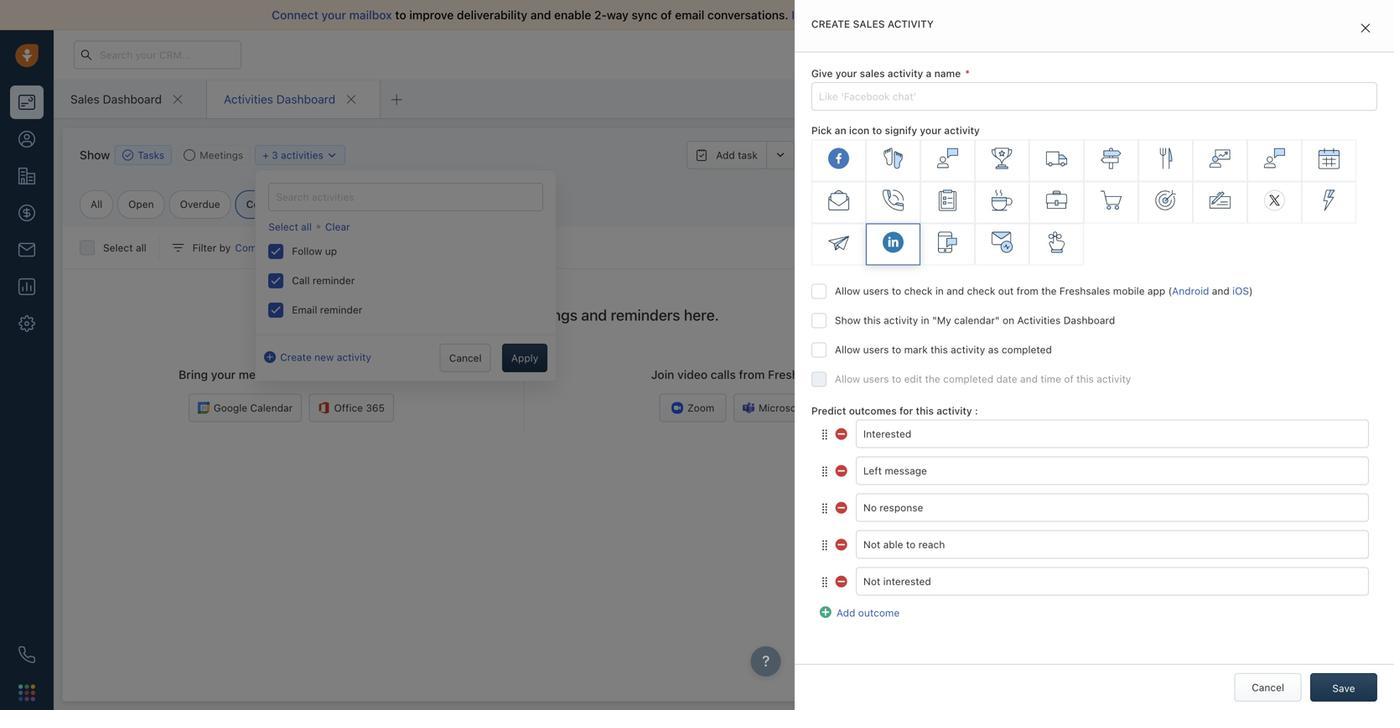 Task type: locate. For each thing, give the bounding box(es) containing it.
connect down my
[[1002, 214, 1043, 226]]

add for add outcome
[[837, 607, 856, 619]]

email
[[292, 304, 317, 316]]

your for give your sales activity a name
[[836, 68, 858, 79]]

widgets
[[1204, 132, 1241, 143]]

0 vertical spatial from
[[1078, 8, 1104, 22]]

in left "my
[[922, 314, 930, 326]]

0 horizontal spatial cancel button
[[440, 344, 491, 373]]

0 horizontal spatial zoom button
[[660, 394, 727, 422]]

2 suite from the left
[[831, 368, 859, 381]]

calendar right my
[[1026, 172, 1074, 185]]

0 horizontal spatial microsoft
[[759, 402, 804, 414]]

this
[[864, 314, 881, 326], [931, 344, 948, 355], [1077, 373, 1094, 385], [916, 405, 934, 417]]

1 horizontal spatial teams
[[1146, 292, 1177, 304]]

1 users from the top
[[864, 285, 889, 297]]

Search your CRM... text field
[[74, 41, 242, 69]]

cancel button left save button
[[1235, 674, 1302, 702]]

1 vertical spatial google
[[214, 402, 248, 414]]

the
[[1042, 285, 1057, 297], [926, 373, 941, 385]]

0 horizontal spatial microsoft teams
[[759, 402, 838, 414]]

dashboard right sales
[[103, 92, 162, 106]]

1 horizontal spatial connect
[[1002, 214, 1043, 226]]

1 horizontal spatial calendar
[[1064, 236, 1106, 248]]

activity left a
[[888, 68, 924, 79]]

and up "my
[[947, 285, 965, 297]]

0 vertical spatial microsoft
[[1098, 292, 1143, 304]]

1 vertical spatial zoom button
[[660, 394, 727, 422]]

create
[[280, 352, 312, 363]]

from
[[1078, 8, 1104, 22], [1017, 285, 1039, 297], [739, 368, 765, 381]]

zoom down video
[[688, 402, 715, 414]]

0 horizontal spatial show
[[80, 148, 110, 162]]

0 horizontal spatial suite
[[380, 368, 408, 381]]

zoom for the bottommost microsoft teams button
[[688, 402, 715, 414]]

activities up + in the left top of the page
[[224, 92, 273, 106]]

plus filled image
[[820, 604, 834, 618]]

0 horizontal spatial meetings
[[239, 368, 290, 381]]

microsoft for microsoft teams button to the top
[[1098, 292, 1143, 304]]

your for find your upcoming tasks, meetings and reminders here.
[[363, 306, 393, 324]]

tab panel containing create sales activity
[[795, 0, 1395, 710]]

of right sync at the top left of the page
[[661, 8, 672, 22]]

for down edit
[[900, 405, 914, 417]]

0 horizontal spatial zoom
[[688, 402, 715, 414]]

add for add meeting
[[829, 149, 847, 161]]

cancel down the 'tasks,'
[[449, 352, 482, 364]]

more
[[916, 149, 940, 161]]

from right the calls
[[739, 368, 765, 381]]

08
[[1006, 353, 1021, 367]]

select up completed date button
[[269, 221, 298, 233]]

from right out
[[1017, 285, 1039, 297]]

video
[[678, 368, 708, 381]]

date down 08
[[997, 373, 1018, 385]]

dialog
[[795, 0, 1395, 710]]

allow for allow users to mark this activity as completed
[[835, 344, 861, 355]]

suite up 365
[[380, 368, 408, 381]]

calendar
[[1064, 236, 1106, 248], [250, 402, 293, 414]]

0 vertical spatial google
[[1027, 236, 1061, 248]]

0 horizontal spatial freshsales
[[317, 368, 377, 381]]

0 horizontal spatial all
[[136, 242, 146, 254]]

minus filled image up add outcome link
[[836, 537, 849, 550]]

+ 3 activities link
[[263, 147, 338, 163]]

more button
[[902, 141, 969, 169], [902, 141, 969, 169]]

1 vertical spatial minus filled image
[[836, 537, 849, 550]]

date
[[290, 242, 311, 254], [997, 373, 1018, 385]]

ui drag handle image
[[820, 429, 830, 441], [820, 466, 830, 478]]

your right bring at left
[[211, 368, 236, 381]]

suite for join video calls from freshsales suite
[[831, 368, 859, 381]]

date down select all link
[[290, 242, 311, 254]]

0 vertical spatial teams
[[1146, 292, 1177, 304]]

3 users from the top
[[864, 373, 889, 385]]

edit
[[905, 373, 923, 385]]

your
[[946, 49, 966, 60]]

connect
[[272, 8, 319, 22], [1002, 214, 1043, 226]]

Search activities text field
[[269, 183, 544, 211]]

2 vertical spatial minus filled image
[[836, 574, 849, 587]]

name
[[935, 68, 961, 79]]

0 vertical spatial reminder
[[313, 275, 355, 287]]

your trial ends in 21 days
[[946, 49, 1055, 60]]

1 vertical spatial the
[[926, 373, 941, 385]]

None text field
[[856, 530, 1370, 559]]

1 horizontal spatial microsoft teams
[[1098, 292, 1177, 304]]

google
[[1027, 236, 1061, 248], [214, 402, 248, 414]]

1 vertical spatial from
[[1017, 285, 1039, 297]]

microsoft teams for the bottommost microsoft teams button
[[759, 402, 838, 414]]

2 ui drag handle image from the top
[[820, 466, 830, 478]]

completed right as
[[1002, 344, 1053, 355]]

1 allow from the top
[[835, 285, 861, 297]]

dashboard inside dialog
[[1064, 314, 1116, 326]]

meetings down create
[[239, 368, 290, 381]]

) inside dialog
[[1250, 285, 1254, 297]]

your left mailbox
[[322, 8, 346, 22]]

all down open
[[136, 242, 146, 254]]

in left 21
[[1012, 49, 1020, 60]]

1 minus filled image from the top
[[836, 426, 849, 439]]

clear link
[[325, 220, 350, 234]]

zoom right out
[[1030, 292, 1057, 304]]

0 horizontal spatial cancel
[[449, 352, 482, 364]]

sales dashboard
[[70, 92, 162, 106]]

to left 'start'
[[1035, 8, 1046, 22]]

start
[[1049, 8, 1075, 22]]

2 check from the left
[[968, 285, 996, 297]]

0 vertical spatial minus filled image
[[836, 426, 849, 439]]

dialog containing create sales activity
[[795, 0, 1395, 710]]

configure widgets button
[[1129, 127, 1250, 148]]

1 vertical spatial in
[[936, 285, 944, 297]]

0 vertical spatial meetings
[[514, 306, 578, 324]]

calendar
[[1026, 172, 1074, 185], [1070, 214, 1112, 226]]

the right out
[[1042, 285, 1057, 297]]

reminder for email reminder
[[320, 304, 363, 316]]

calendar down my calendar
[[1070, 214, 1112, 226]]

your down my calendar
[[1045, 214, 1067, 226]]

0 horizontal spatial date
[[290, 242, 311, 254]]

freshsales up predict
[[768, 368, 828, 381]]

select down open
[[103, 242, 133, 254]]

2 vertical spatial users
[[864, 373, 889, 385]]

all down '0'
[[301, 221, 312, 233]]

select all down open
[[103, 242, 146, 254]]

1 horizontal spatial select
[[269, 221, 298, 233]]

2 horizontal spatial freshsales
[[1060, 285, 1111, 297]]

0 horizontal spatial for
[[334, 242, 348, 254]]

reminder down up
[[313, 275, 355, 287]]

1 vertical spatial minus filled image
[[836, 500, 849, 513]]

connect left mailbox
[[272, 8, 319, 22]]

check up "my
[[905, 285, 933, 297]]

1 ui drag handle image from the top
[[820, 429, 830, 441]]

0 vertical spatial in
[[1012, 49, 1020, 60]]

mailbox
[[349, 8, 392, 22]]

1 vertical spatial show
[[835, 314, 861, 326]]

google calendar down bring your meetings into freshsales suite
[[214, 402, 293, 414]]

1 vertical spatial all
[[301, 221, 312, 233]]

your for connect your mailbox to improve deliverability and enable 2-way sync of email conversations. import all your sales data so you don't have to start from scratch.
[[322, 8, 346, 22]]

follow
[[292, 245, 322, 257]]

office 365
[[334, 402, 385, 414]]

into
[[293, 368, 314, 381]]

completed up : in the right of the page
[[944, 373, 994, 385]]

dashboard up activities
[[277, 92, 336, 106]]

0 horizontal spatial of
[[661, 8, 672, 22]]

users up 'outcomes'
[[864, 373, 889, 385]]

suite up predict
[[831, 368, 859, 381]]

meetings up apply button
[[514, 306, 578, 324]]

cancel left save button
[[1252, 682, 1285, 694]]

zoom button for microsoft teams button to the top
[[1002, 288, 1069, 308]]

1 horizontal spatial show
[[835, 314, 861, 326]]

users left "mark"
[[864, 344, 889, 355]]

open
[[128, 198, 154, 210]]

so
[[934, 8, 947, 22]]

allow users to edit the completed date and time of this activity
[[835, 373, 1132, 385]]

0 vertical spatial the
[[1042, 285, 1057, 297]]

this right "mark"
[[931, 344, 948, 355]]

sales
[[875, 8, 904, 22], [853, 18, 885, 30], [860, 68, 885, 79]]

cancel button inside tab panel
[[1235, 674, 1302, 702]]

select all up completed date button
[[269, 221, 312, 233]]

Give your sales activity a name text field
[[812, 82, 1378, 111]]

1 horizontal spatial (
[[1169, 285, 1173, 297]]

1 vertical spatial ui drag handle image
[[820, 540, 830, 551]]

ios link
[[1233, 285, 1250, 297]]

0 vertical spatial zoom button
[[1002, 288, 1069, 308]]

1 suite from the left
[[380, 368, 408, 381]]

overdue
[[180, 198, 220, 210]]

you
[[951, 8, 971, 22]]

plans
[[1126, 49, 1152, 60]]

2 vertical spatial from
[[739, 368, 765, 381]]

( up select all link
[[303, 198, 307, 210]]

zoom button down video
[[660, 394, 727, 422]]

to
[[395, 8, 407, 22], [1035, 8, 1046, 22], [873, 125, 883, 136], [892, 285, 902, 297], [892, 344, 902, 355], [892, 373, 902, 385]]

all right import
[[832, 8, 844, 22]]

2 users from the top
[[864, 344, 889, 355]]

predict outcomes for this activity :
[[812, 405, 979, 417]]

0 horizontal spatial teams
[[807, 402, 838, 414]]

3 allow from the top
[[835, 373, 861, 385]]

time
[[1041, 373, 1062, 385]]

view activity goals link
[[863, 202, 969, 216]]

2 allow from the top
[[835, 344, 861, 355]]

1 vertical spatial select all
[[103, 242, 146, 254]]

create new activity
[[280, 352, 371, 363]]

1 vertical spatial )
[[1250, 285, 1254, 297]]

0 horizontal spatial select all
[[103, 242, 146, 254]]

select all
[[269, 221, 312, 233], [103, 242, 146, 254]]

activity up "mark"
[[884, 314, 919, 326]]

0 horizontal spatial )
[[314, 198, 318, 210]]

tab panel
[[795, 0, 1395, 710]]

3 ui drag handle image from the top
[[820, 577, 830, 588]]

conversations.
[[708, 8, 789, 22]]

upcoming
[[397, 306, 466, 324]]

meetings
[[514, 306, 578, 324], [239, 368, 290, 381]]

users
[[864, 285, 889, 297], [864, 344, 889, 355], [864, 373, 889, 385]]

a
[[926, 68, 932, 79]]

1 horizontal spatial for
[[900, 405, 914, 417]]

freshsales for bring your meetings into freshsales suite
[[317, 368, 377, 381]]

add right plus filled icon
[[837, 607, 856, 619]]

0 vertical spatial minus filled image
[[836, 463, 849, 476]]

completed up select all link
[[246, 198, 299, 210]]

1 horizontal spatial suite
[[831, 368, 859, 381]]

1 horizontal spatial freshsales
[[768, 368, 828, 381]]

for down clear link
[[334, 242, 348, 254]]

0 horizontal spatial activities
[[224, 92, 273, 106]]

connect your calendar
[[1002, 214, 1112, 226]]

dashboard down mobile
[[1064, 314, 1116, 326]]

the right edit
[[926, 373, 941, 385]]

microsoft down 'join video calls from freshsales suite'
[[759, 402, 804, 414]]

goals
[[943, 203, 969, 215]]

tasks,
[[469, 306, 510, 324]]

my
[[1006, 172, 1023, 185]]

1 horizontal spatial cancel
[[1252, 682, 1285, 694]]

microsoft for the bottommost microsoft teams button
[[759, 402, 804, 414]]

1 ui drag handle image from the top
[[820, 503, 830, 514]]

teams
[[1146, 292, 1177, 304], [807, 402, 838, 414]]

completed
[[246, 198, 299, 210], [235, 242, 287, 254]]

minus filled image
[[836, 426, 849, 439], [836, 537, 849, 550]]

what's new image
[[1275, 48, 1287, 60]]

microsoft teams button
[[1073, 288, 1186, 308], [734, 394, 847, 422]]

explore plans
[[1087, 49, 1152, 60]]

completed inside button
[[235, 242, 287, 254]]

activities down allow users to check in and check out from the freshsales mobile app ( android and ios )
[[1018, 314, 1061, 326]]

teams right mobile
[[1146, 292, 1177, 304]]

days
[[1035, 49, 1055, 60]]

0 horizontal spatial (
[[303, 198, 307, 210]]

0 vertical spatial all
[[832, 8, 844, 22]]

0 vertical spatial show
[[80, 148, 110, 162]]

calendar down bring your meetings into freshsales suite
[[250, 402, 293, 414]]

ui drag handle image for 2nd minus filled icon from the bottom of the page
[[820, 503, 830, 514]]

0 vertical spatial connect
[[272, 8, 319, 22]]

1 horizontal spatial google
[[1027, 236, 1061, 248]]

1 vertical spatial activities
[[1018, 314, 1061, 326]]

google calendar button down the connect your calendar
[[1002, 232, 1115, 252]]

your right find
[[363, 306, 393, 324]]

1 vertical spatial completed
[[235, 242, 287, 254]]

users down view
[[864, 285, 889, 297]]

suite for bring your meetings into freshsales suite
[[380, 368, 408, 381]]

minus filled image down predict
[[836, 426, 849, 439]]

meetings
[[200, 149, 243, 161]]

0 vertical spatial google calendar button
[[1002, 232, 1115, 252]]

1 vertical spatial microsoft teams button
[[734, 394, 847, 422]]

0 vertical spatial users
[[864, 285, 889, 297]]

allow
[[835, 285, 861, 297], [835, 344, 861, 355], [835, 373, 861, 385]]

out
[[999, 285, 1014, 297]]

call
[[292, 275, 310, 287]]

activity
[[888, 18, 934, 30], [888, 68, 924, 79], [945, 125, 980, 136], [905, 203, 940, 215], [884, 314, 919, 326], [951, 344, 986, 355], [337, 352, 371, 363], [1097, 373, 1132, 385], [937, 405, 973, 417]]

completed right by
[[235, 242, 287, 254]]

0 horizontal spatial connect
[[272, 8, 319, 22]]

your right give
[[836, 68, 858, 79]]

None text field
[[856, 420, 1370, 448], [856, 457, 1370, 485], [856, 494, 1370, 522], [856, 567, 1370, 596], [856, 420, 1370, 448], [856, 457, 1370, 485], [856, 494, 1370, 522], [856, 567, 1370, 596]]

0 vertical spatial for
[[334, 242, 348, 254]]

1 vertical spatial teams
[[807, 402, 838, 414]]

ios
[[1233, 285, 1250, 297]]

add outcome
[[837, 607, 900, 619]]

freshsales left mobile
[[1060, 285, 1111, 297]]

of right time in the bottom of the page
[[1065, 373, 1074, 385]]

0 vertical spatial ui drag handle image
[[820, 429, 830, 441]]

0 vertical spatial select all
[[269, 221, 312, 233]]

of
[[661, 8, 672, 22], [1065, 373, 1074, 385]]

1 vertical spatial allow
[[835, 344, 861, 355]]

from right 'start'
[[1078, 8, 1104, 22]]

freshsales
[[1060, 285, 1111, 297], [317, 368, 377, 381], [768, 368, 828, 381]]

0 horizontal spatial from
[[739, 368, 765, 381]]

1 horizontal spatial activities
[[1018, 314, 1061, 326]]

1 vertical spatial reminder
[[320, 304, 363, 316]]

0 vertical spatial (
[[303, 198, 307, 210]]

0 horizontal spatial in
[[922, 314, 930, 326]]

google down the connect your calendar
[[1027, 236, 1061, 248]]

reminder
[[313, 275, 355, 287], [320, 304, 363, 316]]

your
[[322, 8, 346, 22], [847, 8, 872, 22], [836, 68, 858, 79], [920, 125, 942, 136], [1045, 214, 1067, 226], [363, 306, 393, 324], [211, 368, 236, 381]]

view
[[879, 203, 902, 215]]

google down bring your meetings into freshsales suite
[[214, 402, 248, 414]]

0 vertical spatial cancel button
[[440, 344, 491, 373]]

add outcome link
[[820, 604, 900, 619]]

1 horizontal spatial in
[[936, 285, 944, 297]]

to right 'icon'
[[873, 125, 883, 136]]

way
[[607, 8, 629, 22]]

1 vertical spatial zoom
[[688, 402, 715, 414]]

1 vertical spatial (
[[1169, 285, 1173, 297]]

1 horizontal spatial microsoft
[[1098, 292, 1143, 304]]

0 horizontal spatial microsoft teams button
[[734, 394, 847, 422]]

1 vertical spatial completed
[[944, 373, 994, 385]]

0 vertical spatial zoom
[[1030, 292, 1057, 304]]

1 horizontal spatial the
[[1042, 285, 1057, 297]]

in
[[1012, 49, 1020, 60], [936, 285, 944, 297], [922, 314, 930, 326]]

2 ui drag handle image from the top
[[820, 540, 830, 551]]

reminder down call reminder
[[320, 304, 363, 316]]

minus filled image
[[836, 463, 849, 476], [836, 500, 849, 513], [836, 574, 849, 587]]

follow up
[[292, 245, 337, 257]]

dashboard for activities dashboard
[[277, 92, 336, 106]]

cancel inside dialog
[[1252, 682, 1285, 694]]

your for connect your calendar
[[1045, 214, 1067, 226]]

your for bring your meetings into freshsales suite
[[211, 368, 236, 381]]

google calendar down the connect your calendar
[[1027, 236, 1106, 248]]

add down an on the top right of page
[[829, 149, 847, 161]]

zoom button up on
[[1002, 288, 1069, 308]]

join
[[652, 368, 675, 381]]

2 vertical spatial in
[[922, 314, 930, 326]]

ui drag handle image
[[820, 503, 830, 514], [820, 540, 830, 551], [820, 577, 830, 588]]

1 vertical spatial cancel button
[[1235, 674, 1302, 702]]

completed date
[[235, 242, 311, 254]]

1 vertical spatial connect
[[1002, 214, 1043, 226]]

sales left 'data'
[[875, 8, 904, 22]]

allow for allow users to edit the completed date and time of this activity
[[835, 373, 861, 385]]

add for add task
[[716, 149, 735, 161]]

calendar down the connect your calendar
[[1064, 236, 1106, 248]]

1 vertical spatial microsoft teams
[[759, 402, 838, 414]]

check left out
[[968, 285, 996, 297]]

365
[[366, 402, 385, 414]]

add task button
[[687, 141, 767, 169]]

your right import
[[847, 8, 872, 22]]

add left "task"
[[716, 149, 735, 161]]

dashboard for sales dashboard
[[103, 92, 162, 106]]

2 vertical spatial all
[[136, 242, 146, 254]]



Task type: describe. For each thing, give the bounding box(es) containing it.
none text field inside tab panel
[[856, 530, 1370, 559]]

don't
[[974, 8, 1003, 22]]

meeting
[[850, 149, 889, 161]]

08 mar
[[1006, 353, 1045, 367]]

connect for connect your calendar
[[1002, 214, 1043, 226]]

0 horizontal spatial calendar
[[250, 402, 293, 414]]

activity left the so
[[888, 18, 934, 30]]

join video calls from freshsales suite
[[652, 368, 859, 381]]

and left ios link
[[1213, 285, 1230, 297]]

and down 08 mar
[[1021, 373, 1038, 385]]

cancel for save
[[1252, 682, 1285, 694]]

0 horizontal spatial completed
[[944, 373, 994, 385]]

0 vertical spatial select
[[269, 221, 298, 233]]

activity right view
[[905, 203, 940, 215]]

0 horizontal spatial google
[[214, 402, 248, 414]]

2-
[[595, 8, 607, 22]]

as
[[989, 344, 999, 355]]

phone image
[[18, 647, 35, 663]]

allow for allow users to check in and check out from the freshsales mobile app ( android and ios )
[[835, 285, 861, 297]]

call reminder
[[292, 275, 355, 287]]

calls
[[711, 368, 736, 381]]

explore plans link
[[1078, 44, 1162, 65]]

give your sales activity a name
[[812, 68, 961, 79]]

phone element
[[10, 638, 44, 672]]

1 horizontal spatial completed
[[1002, 344, 1053, 355]]

to up allow users to mark this activity as completed at right
[[892, 285, 902, 297]]

clear
[[325, 221, 350, 233]]

+ 3 activities
[[263, 149, 324, 161]]

reminders
[[611, 306, 681, 324]]

here.
[[684, 306, 719, 324]]

0 vertical spatial calendar
[[1026, 172, 1074, 185]]

0 vertical spatial )
[[314, 198, 318, 210]]

save button
[[1311, 674, 1378, 702]]

add meeting
[[829, 149, 889, 161]]

1 vertical spatial select
[[103, 242, 133, 254]]

from inside dialog
[[1017, 285, 1039, 297]]

pick an icon to signify your activity
[[812, 125, 980, 136]]

1 check from the left
[[905, 285, 933, 297]]

0 vertical spatial microsoft teams button
[[1073, 288, 1186, 308]]

activity left : in the right of the page
[[937, 405, 973, 417]]

save
[[1333, 683, 1356, 694]]

0
[[307, 198, 314, 210]]

android link
[[1173, 285, 1210, 297]]

have
[[1006, 8, 1032, 22]]

show for show
[[80, 148, 110, 162]]

an
[[835, 125, 847, 136]]

microsoft teams for microsoft teams button to the top
[[1098, 292, 1177, 304]]

activities dashboard
[[224, 92, 336, 106]]

in for 21
[[1012, 49, 1020, 60]]

2 horizontal spatial all
[[832, 8, 844, 22]]

1 vertical spatial google calendar
[[214, 402, 293, 414]]

0 vertical spatial activities
[[224, 92, 273, 106]]

ui drag handle image for 3rd minus filled icon from the top
[[820, 577, 830, 588]]

tasks
[[138, 149, 164, 161]]

allow users to mark this activity as completed
[[835, 344, 1053, 355]]

16:00
[[1006, 559, 1033, 570]]

ui drag handle image for first minus filled image
[[820, 429, 830, 441]]

connect your mailbox to improve deliverability and enable 2-way sync of email conversations. import all your sales data so you don't have to start from scratch.
[[272, 8, 1152, 22]]

ui drag handle image for third minus filled icon from the bottom
[[820, 466, 830, 478]]

filter
[[193, 242, 217, 254]]

down image
[[326, 150, 338, 161]]

find your upcoming tasks, meetings and reminders here.
[[329, 306, 719, 324]]

users for mark
[[864, 344, 889, 355]]

office
[[334, 402, 363, 414]]

create
[[812, 18, 851, 30]]

your up more
[[920, 125, 942, 136]]

zoom button for the bottommost microsoft teams button
[[660, 394, 727, 422]]

1 horizontal spatial google calendar button
[[1002, 232, 1115, 252]]

+
[[263, 149, 269, 161]]

configure widgets
[[1154, 132, 1241, 143]]

this right time in the bottom of the page
[[1077, 373, 1094, 385]]

view activity goals
[[879, 203, 969, 215]]

add meeting button
[[799, 141, 898, 169]]

teams for microsoft teams button to the top
[[1146, 292, 1177, 304]]

activity right time in the bottom of the page
[[1097, 373, 1132, 385]]

activities inside dialog
[[1018, 314, 1061, 326]]

2 minus filled image from the top
[[836, 500, 849, 513]]

show this activity in "my calendar" on activities dashboard
[[835, 314, 1116, 326]]

add task
[[716, 149, 758, 161]]

my calendar
[[1006, 172, 1074, 185]]

and left the enable
[[531, 8, 551, 22]]

2 minus filled image from the top
[[836, 537, 849, 550]]

"my
[[933, 314, 952, 326]]

signify
[[885, 125, 918, 136]]

1 minus filled image from the top
[[836, 463, 849, 476]]

3 minus filled image from the top
[[836, 574, 849, 587]]

bring your meetings into freshsales suite
[[179, 368, 408, 381]]

send email image
[[1238, 50, 1250, 61]]

scratch.
[[1107, 8, 1152, 22]]

1 vertical spatial calendar
[[1070, 214, 1112, 226]]

select all link
[[269, 220, 312, 234]]

email reminder
[[292, 304, 363, 316]]

this left "my
[[864, 314, 881, 326]]

in for "my
[[922, 314, 930, 326]]

freshsales for join video calls from freshsales suite
[[768, 368, 828, 381]]

explore
[[1087, 49, 1124, 60]]

allow users to check in and check out from the freshsales mobile app ( android and ios )
[[835, 285, 1254, 297]]

predict
[[812, 405, 847, 417]]

completed date button
[[231, 241, 334, 255]]

completed for completed date
[[235, 242, 287, 254]]

pick
[[812, 125, 832, 136]]

to left edit
[[892, 373, 902, 385]]

13:00
[[1006, 408, 1033, 419]]

users for edit
[[864, 373, 889, 385]]

icon
[[850, 125, 870, 136]]

mobile
[[1114, 285, 1145, 297]]

zoom for microsoft teams button to the top
[[1030, 292, 1057, 304]]

mark
[[905, 344, 928, 355]]

reminder for call reminder
[[313, 275, 355, 287]]

sales
[[70, 92, 100, 106]]

connect for connect your mailbox to improve deliverability and enable 2-way sync of email conversations. import all your sales data so you don't have to start from scratch.
[[272, 8, 319, 22]]

teams for the bottommost microsoft teams button
[[807, 402, 838, 414]]

email
[[675, 8, 705, 22]]

for inside dialog
[[900, 405, 914, 417]]

to right mailbox
[[395, 8, 407, 22]]

data
[[907, 8, 931, 22]]

up
[[325, 245, 337, 257]]

( inside tab panel
[[1169, 285, 1173, 297]]

+ 3 activities button
[[255, 145, 346, 165]]

ends
[[988, 49, 1009, 60]]

date inside button
[[290, 242, 311, 254]]

sales right 'create'
[[853, 18, 885, 30]]

activity down name on the top right
[[945, 125, 980, 136]]

configure
[[1154, 132, 1201, 143]]

0 vertical spatial google calendar
[[1027, 236, 1106, 248]]

0 horizontal spatial google calendar button
[[189, 394, 302, 422]]

1 horizontal spatial of
[[1065, 373, 1074, 385]]

activity right new
[[337, 352, 371, 363]]

this down edit
[[916, 405, 934, 417]]

office 365 button
[[309, 394, 394, 422]]

enable
[[555, 8, 592, 22]]

cancel button for apply
[[440, 344, 491, 373]]

import all your sales data link
[[792, 8, 934, 22]]

android
[[1173, 285, 1210, 297]]

completed for completed ( 0 )
[[246, 198, 299, 210]]

freshworks switcher image
[[18, 685, 35, 701]]

users for check
[[864, 285, 889, 297]]

14:00
[[1006, 458, 1033, 470]]

on
[[1003, 314, 1015, 326]]

connect your mailbox link
[[272, 8, 395, 22]]

date inside tab panel
[[997, 373, 1018, 385]]

to left "mark"
[[892, 344, 902, 355]]

apply button
[[502, 344, 548, 373]]

cancel button for save
[[1235, 674, 1302, 702]]

freshsales inside tab panel
[[1060, 285, 1111, 297]]

sales down the create sales activity in the top right of the page
[[860, 68, 885, 79]]

activity left as
[[951, 344, 986, 355]]

cancel for apply
[[449, 352, 482, 364]]

find
[[329, 306, 359, 324]]

by
[[219, 242, 231, 254]]

calendar"
[[955, 314, 1000, 326]]

and left reminders
[[582, 306, 607, 324]]

apply
[[512, 352, 539, 364]]

ui drag handle image for 2nd minus filled image from the top of the dialog containing create sales activity
[[820, 540, 830, 551]]

show for show this activity in "my calendar" on activities dashboard
[[835, 314, 861, 326]]



Task type: vqa. For each thing, say whether or not it's contained in the screenshot.
the bottom THE CONDITION
no



